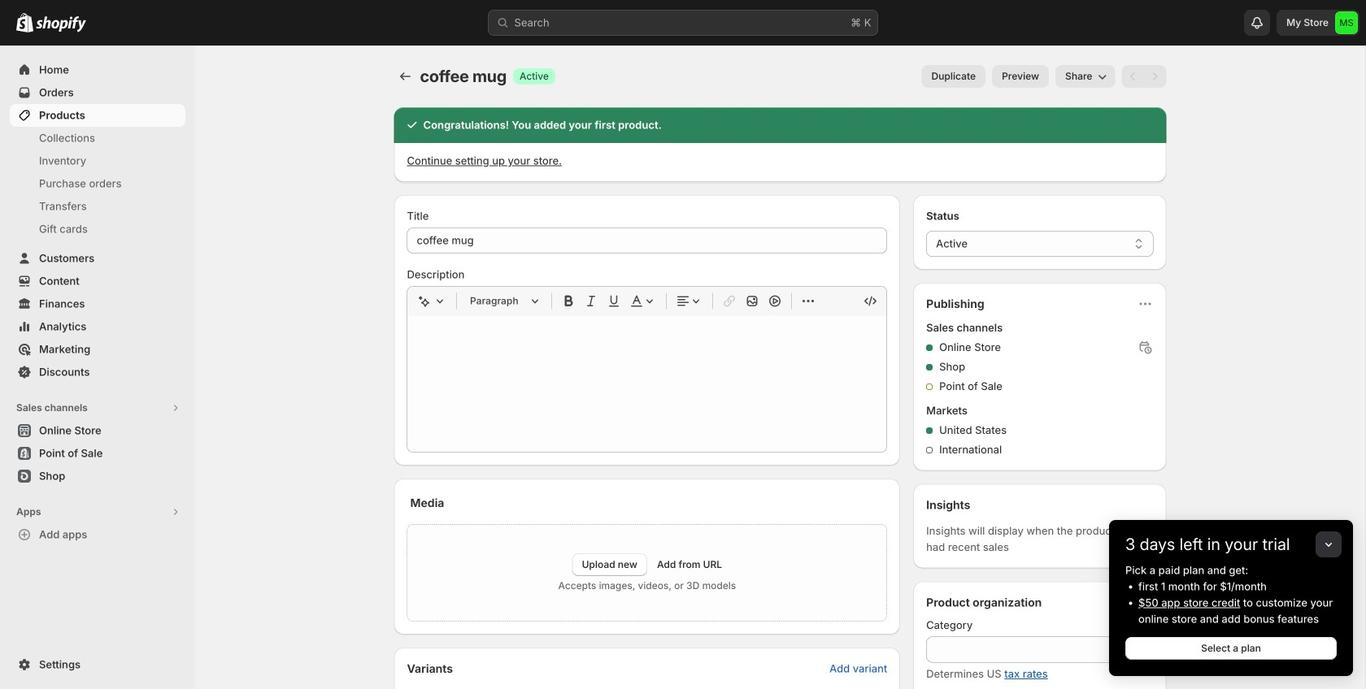 Task type: vqa. For each thing, say whether or not it's contained in the screenshot.
text field
yes



Task type: describe. For each thing, give the bounding box(es) containing it.
Short sleeve t-shirt text field
[[407, 228, 888, 254]]

next image
[[1148, 68, 1164, 85]]

shopify image
[[36, 16, 86, 32]]

previous image
[[1126, 68, 1142, 85]]



Task type: locate. For each thing, give the bounding box(es) containing it.
my store image
[[1336, 11, 1359, 34]]

shopify image
[[16, 13, 33, 32]]

None text field
[[927, 637, 1154, 663]]



